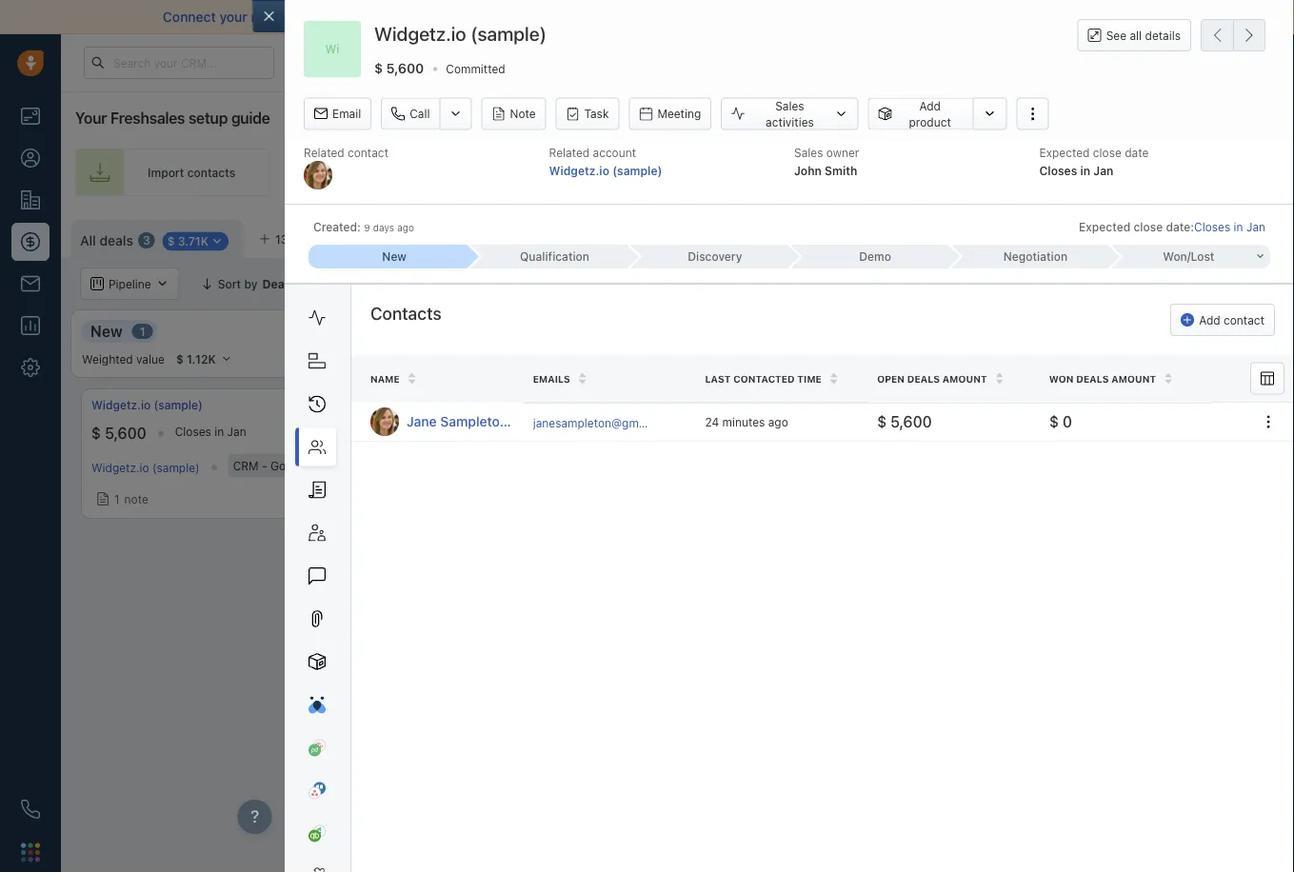Task type: locate. For each thing, give the bounding box(es) containing it.
time
[[797, 374, 822, 385]]

container_wx8msf4aqz5i3rn1 image inside all deal owners button
[[470, 277, 483, 290]]

close image
[[1266, 12, 1275, 22]]

closes in nov
[[469, 425, 543, 438]]

container_wx8msf4aqz5i3rn1 image for settings
[[972, 229, 985, 243]]

2 horizontal spatial container_wx8msf4aqz5i3rn1 image
[[1021, 277, 1034, 290]]

amount for open deals amount
[[942, 374, 987, 385]]

your right leads
[[924, 166, 948, 179]]

2 horizontal spatial $ 5,600
[[877, 413, 932, 431]]

won
[[1163, 250, 1187, 263], [1049, 374, 1074, 385]]

1 related from the left
[[304, 146, 344, 159]]

1 vertical spatial widgetz.io (sample) link
[[91, 397, 203, 413]]

won for won / lost
[[1163, 250, 1187, 263]]

sales up activities
[[775, 99, 804, 112]]

0 horizontal spatial team
[[668, 166, 696, 179]]

to right mailbox
[[303, 9, 316, 25]]

contact inside 'button'
[[1224, 313, 1265, 327]]

1 horizontal spatial and
[[1082, 277, 1102, 290]]

0 vertical spatial qualification
[[520, 250, 589, 263]]

0 vertical spatial close
[[1093, 146, 1122, 159]]

2 vertical spatial widgetz.io (sample)
[[91, 461, 200, 474]]

0 horizontal spatial import
[[148, 166, 184, 179]]

quotas and forecasting
[[1039, 277, 1170, 290]]

in inside expected close date closes in jan
[[1080, 164, 1090, 177]]

$ 0
[[1049, 413, 1072, 431]]

1 horizontal spatial won
[[1163, 250, 1187, 263]]

import left contacts
[[148, 166, 184, 179]]

1 vertical spatial 1
[[140, 325, 145, 338]]

related account widgetz.io (sample)
[[549, 146, 662, 177]]

0 vertical spatial 1
[[367, 277, 373, 290]]

contact down email
[[348, 146, 389, 159]]

import up 'quotas and forecasting'
[[1080, 229, 1117, 243]]

0 horizontal spatial related
[[304, 146, 344, 159]]

ago inside created: 9 days ago
[[397, 222, 414, 233]]

0 vertical spatial all
[[80, 232, 96, 248]]

jan up search field
[[1246, 220, 1266, 234]]

won / lost
[[1163, 250, 1215, 263]]

1 horizontal spatial your
[[641, 166, 665, 179]]

$ 5,600 down 'open'
[[877, 413, 932, 431]]

0 horizontal spatial to
[[303, 9, 316, 25]]

all deals 3
[[80, 232, 150, 248]]

2 amount from the left
[[1111, 374, 1156, 385]]

enable
[[484, 9, 527, 25]]

so
[[917, 9, 931, 25]]

to
[[303, 9, 316, 25], [1031, 9, 1044, 25], [910, 166, 921, 179]]

add contact button
[[1170, 304, 1275, 336]]

date:
[[1166, 220, 1194, 234]]

container_wx8msf4aqz5i3rn1 image left '1 note'
[[96, 492, 110, 506]]

1 inside button
[[367, 277, 373, 290]]

of
[[606, 9, 618, 25]]

3
[[143, 234, 150, 247]]

qualification up owners
[[520, 250, 589, 263]]

closes inside expected close date closes in jan
[[1039, 164, 1077, 177]]

0 horizontal spatial jan
[[227, 425, 246, 438]]

last contacted time
[[705, 374, 822, 385]]

container_wx8msf4aqz5i3rn1 image for '1 filter applied' button
[[346, 277, 359, 290]]

jan for expected close date: closes in jan
[[1246, 220, 1266, 234]]

nov
[[521, 425, 543, 438]]

import deals group
[[1055, 220, 1191, 252]]

widgetz.io (sample) dialog
[[252, 0, 1294, 872]]

(sample) down account
[[612, 164, 662, 177]]

widgetz.io (sample) link down account
[[549, 164, 662, 177]]

0 vertical spatial widgetz.io (sample)
[[374, 22, 546, 45]]

1 vertical spatial sales
[[794, 146, 823, 159]]

closes in jan
[[175, 425, 246, 438]]

0 horizontal spatial ago
[[397, 222, 414, 233]]

and right quotas
[[1082, 277, 1102, 290]]

1 horizontal spatial all
[[491, 277, 505, 290]]

100
[[414, 424, 441, 442]]

your right invite
[[641, 166, 665, 179]]

from
[[1080, 9, 1110, 25]]

sequence
[[1176, 166, 1230, 179]]

container_wx8msf4aqz5i3rn1 image for quotas and forecasting
[[1021, 277, 1034, 290]]

add down "time" at the right of page
[[819, 410, 841, 424]]

1 horizontal spatial container_wx8msf4aqz5i3rn1 image
[[972, 229, 985, 243]]

add product
[[909, 99, 951, 129]]

sales up john at the top right of the page
[[794, 146, 823, 159]]

mailbox
[[251, 9, 300, 25]]

widgetz.io (sample) up committed
[[374, 22, 546, 45]]

you
[[935, 9, 958, 25]]

0 vertical spatial new
[[382, 250, 407, 263]]

1 horizontal spatial new
[[382, 250, 407, 263]]

13 more...
[[275, 232, 330, 246]]

1 vertical spatial widgetz.io (sample)
[[91, 399, 203, 412]]

1 vertical spatial import
[[1080, 229, 1117, 243]]

5,600 up call button
[[386, 60, 424, 76]]

in
[[1080, 164, 1090, 177], [1234, 220, 1243, 234], [214, 425, 224, 438], [509, 425, 518, 438]]

jan inside expected close date closes in jan
[[1093, 164, 1114, 177]]

1 horizontal spatial container_wx8msf4aqz5i3rn1 image
[[470, 277, 483, 290]]

negotiation
[[1003, 250, 1068, 263]]

expected
[[1039, 146, 1090, 159], [1079, 220, 1130, 234]]

1 horizontal spatial team
[[951, 166, 979, 179]]

0 horizontal spatial qualification
[[399, 322, 490, 340]]

add up product
[[919, 99, 941, 112]]

all deal owners button
[[458, 268, 587, 300]]

won left lost
[[1163, 250, 1187, 263]]

deals for open
[[907, 374, 940, 385]]

create sales sequence
[[1105, 166, 1230, 179]]

(sample) inside related account widgetz.io (sample)
[[612, 164, 662, 177]]

sales inside the sales owner john smith
[[794, 146, 823, 159]]

0 vertical spatial won
[[1163, 250, 1187, 263]]

container_wx8msf4aqz5i3rn1 image
[[346, 277, 359, 290], [470, 277, 483, 290]]

ago right minutes
[[768, 415, 788, 429]]

filter
[[376, 277, 402, 290]]

scratch.
[[1113, 9, 1165, 25]]

expected left date
[[1039, 146, 1090, 159]]

and
[[457, 9, 481, 25], [1082, 277, 1102, 290]]

account
[[593, 146, 636, 159]]

1 vertical spatial all
[[491, 277, 505, 290]]

1 vertical spatial qualification
[[399, 322, 490, 340]]

all deals link
[[80, 231, 133, 250]]

1 horizontal spatial to
[[910, 166, 921, 179]]

0 vertical spatial jan
[[1093, 164, 1114, 177]]

related
[[304, 146, 344, 159], [549, 146, 590, 159]]

0 vertical spatial contact
[[348, 146, 389, 159]]

0 vertical spatial and
[[457, 9, 481, 25]]

9
[[364, 222, 370, 233]]

widgetz.io (sample) up note
[[91, 461, 200, 474]]

your
[[75, 109, 107, 127]]

2 horizontal spatial jan
[[1246, 220, 1266, 234]]

2 vertical spatial jan
[[227, 425, 246, 438]]

email image
[[1106, 55, 1119, 71]]

expected up 'quotas and forecasting'
[[1079, 220, 1130, 234]]

add inside 'button'
[[1199, 313, 1220, 327]]

2 horizontal spatial 5,600
[[890, 413, 932, 431]]

widgetz.io inside widgetz.io (sample) link
[[91, 399, 151, 412]]

1 horizontal spatial amount
[[1111, 374, 1156, 385]]

0 horizontal spatial won
[[1049, 374, 1074, 385]]

your for mailbox
[[219, 9, 247, 25]]

expected inside expected close date closes in jan
[[1039, 146, 1090, 159]]

0 horizontal spatial and
[[457, 9, 481, 25]]

add down "won deals amount"
[[1113, 410, 1135, 424]]

and left enable
[[457, 9, 481, 25]]

created:
[[313, 220, 361, 234]]

0 horizontal spatial 1
[[114, 492, 120, 506]]

new up '1 filter applied' button
[[382, 250, 407, 263]]

0 vertical spatial expected
[[1039, 146, 1090, 159]]

leads
[[877, 166, 906, 179]]

related down "email" button
[[304, 146, 344, 159]]

1 horizontal spatial close
[[1134, 220, 1163, 234]]

container_wx8msf4aqz5i3rn1 image
[[972, 229, 985, 243], [1021, 277, 1034, 290], [96, 492, 110, 506]]

lost
[[1191, 250, 1215, 263]]

1 vertical spatial close
[[1134, 220, 1163, 234]]

1 vertical spatial and
[[1082, 277, 1102, 290]]

1 horizontal spatial import
[[1080, 229, 1117, 243]]

deals inside 'button'
[[1120, 229, 1149, 243]]

jan up crm
[[227, 425, 246, 438]]

1 vertical spatial contact
[[1224, 313, 1265, 327]]

close left date:
[[1134, 220, 1163, 234]]

to right leads
[[910, 166, 921, 179]]

sales activities button
[[721, 98, 868, 130], [721, 98, 859, 130]]

phone image
[[21, 800, 40, 819]]

container_wx8msf4aqz5i3rn1 image left filter
[[346, 277, 359, 290]]

ago right days at the top left
[[397, 222, 414, 233]]

add deal up search field
[[1227, 229, 1275, 243]]

related for related account widgetz.io (sample)
[[549, 146, 590, 159]]

1 horizontal spatial jan
[[1093, 164, 1114, 177]]

$ 5,600 up call button
[[374, 60, 424, 76]]

1 left filter
[[367, 277, 373, 290]]

widgetz.io (sample) link up 'closes in jan'
[[91, 397, 203, 413]]

1 left note
[[114, 492, 120, 506]]

0 horizontal spatial amount
[[942, 374, 987, 385]]

team down add product button at the right top of page
[[951, 166, 979, 179]]

widgetz.io (sample) up 'closes in jan'
[[91, 399, 203, 412]]

contact down search field
[[1224, 313, 1265, 327]]

2 vertical spatial widgetz.io (sample) link
[[91, 461, 200, 474]]

product
[[909, 115, 951, 129]]

(sample)
[[471, 22, 546, 45], [612, 164, 662, 177], [154, 399, 203, 412], [455, 399, 504, 412], [511, 414, 567, 430], [371, 459, 419, 472], [152, 461, 200, 474]]

close
[[1093, 146, 1122, 159], [1134, 220, 1163, 234]]

1 horizontal spatial related
[[549, 146, 590, 159]]

related inside related account widgetz.io (sample)
[[549, 146, 590, 159]]

2 container_wx8msf4aqz5i3rn1 image from the left
[[470, 277, 483, 290]]

add product button
[[868, 98, 973, 130]]

all deal owners
[[491, 277, 575, 290]]

call button
[[381, 98, 439, 130]]

1 horizontal spatial contact
[[1224, 313, 1265, 327]]

close for date:
[[1134, 220, 1163, 234]]

won up $ 0
[[1049, 374, 1074, 385]]

container_wx8msf4aqz5i3rn1 image right 'applied'
[[470, 277, 483, 290]]

0 vertical spatial ago
[[397, 222, 414, 233]]

container_wx8msf4aqz5i3rn1 image inside 'quotas and forecasting' link
[[1021, 277, 1034, 290]]

5,600 up '1 note'
[[105, 424, 146, 442]]

1 team from the left
[[668, 166, 696, 179]]

see all details button
[[1078, 19, 1191, 51]]

all left 3
[[80, 232, 96, 248]]

0 horizontal spatial close
[[1093, 146, 1122, 159]]

5,600 down 'open'
[[890, 413, 932, 431]]

⌘
[[350, 232, 361, 246]]

see
[[1106, 29, 1127, 42]]

contacted
[[733, 374, 795, 385]]

close up create
[[1093, 146, 1122, 159]]

2 horizontal spatial 1
[[367, 277, 373, 290]]

0 horizontal spatial contact
[[348, 146, 389, 159]]

1 vertical spatial won
[[1049, 374, 1074, 385]]

improve
[[320, 9, 370, 25]]

add deal down "time" at the right of page
[[819, 410, 867, 424]]

add deal
[[1227, 229, 1275, 243], [819, 410, 867, 424], [1113, 410, 1162, 424]]

sales activities button up the sales owner john smith
[[721, 98, 868, 130]]

2 horizontal spatial to
[[1031, 9, 1044, 25]]

demo link
[[789, 245, 950, 268]]

jan left sales
[[1093, 164, 1114, 177]]

jan
[[1093, 164, 1114, 177], [1246, 220, 1266, 234], [227, 425, 246, 438]]

connect your mailbox link
[[163, 9, 303, 25]]

sales inside sales activities
[[775, 99, 804, 112]]

0
[[1063, 413, 1072, 431]]

create
[[1105, 166, 1142, 179]]

new down all deals link
[[90, 322, 123, 340]]

all left owners
[[491, 277, 505, 290]]

2 vertical spatial container_wx8msf4aqz5i3rn1 image
[[96, 492, 110, 506]]

new
[[382, 250, 407, 263], [90, 322, 123, 340]]

container_wx8msf4aqz5i3rn1 image inside '1 filter applied' button
[[346, 277, 359, 290]]

qualification down 'applied'
[[399, 322, 490, 340]]

Search your CRM... text field
[[84, 47, 274, 79]]

1 container_wx8msf4aqz5i3rn1 image from the left
[[346, 277, 359, 290]]

add
[[919, 99, 941, 112], [1227, 229, 1249, 243], [1199, 313, 1220, 327], [819, 410, 841, 424], [1113, 410, 1135, 424]]

1 horizontal spatial qualification
[[520, 250, 589, 263]]

jane sampleton (sample)
[[407, 414, 567, 430]]

container_wx8msf4aqz5i3rn1 image left the settings
[[972, 229, 985, 243]]

1 vertical spatial expected
[[1079, 220, 1130, 234]]

1 horizontal spatial ago
[[768, 415, 788, 429]]

monthly
[[325, 459, 368, 472]]

connect
[[163, 9, 216, 25]]

all
[[80, 232, 96, 248], [491, 277, 505, 290]]

2 related from the left
[[549, 146, 590, 159]]

team down meeting
[[668, 166, 696, 179]]

import contacts link
[[75, 149, 270, 196]]

0 horizontal spatial your
[[219, 9, 247, 25]]

add down search field
[[1199, 313, 1220, 327]]

$
[[374, 60, 383, 76], [877, 413, 887, 431], [1049, 413, 1059, 431], [91, 424, 101, 442], [401, 424, 410, 442]]

0 horizontal spatial all
[[80, 232, 96, 248]]

note button
[[481, 98, 546, 130]]

1 down 3
[[140, 325, 145, 338]]

all inside all deal owners button
[[491, 277, 505, 290]]

to left start
[[1031, 9, 1044, 25]]

$ 5,600 up '1 note'
[[91, 424, 146, 442]]

2 horizontal spatial add deal
[[1227, 229, 1275, 243]]

1 vertical spatial container_wx8msf4aqz5i3rn1 image
[[1021, 277, 1034, 290]]

import deals button
[[1055, 220, 1159, 252]]

qualification inside widgetz.io (sample) dialog
[[520, 250, 589, 263]]

your left mailbox
[[219, 9, 247, 25]]

1 amount from the left
[[942, 374, 987, 385]]

0 vertical spatial import
[[148, 166, 184, 179]]

2 vertical spatial 1
[[114, 492, 120, 506]]

janesampleton@gmail.com
[[533, 416, 677, 430]]

(sample) up 'closes in jan'
[[154, 399, 203, 412]]

1 vertical spatial new
[[90, 322, 123, 340]]

0 vertical spatial sales
[[775, 99, 804, 112]]

add deal down "won deals amount"
[[1113, 410, 1162, 424]]

0 vertical spatial container_wx8msf4aqz5i3rn1 image
[[972, 229, 985, 243]]

qualification link
[[469, 245, 629, 268]]

close inside expected close date closes in jan
[[1093, 146, 1122, 159]]

1 horizontal spatial 1
[[140, 325, 145, 338]]

0 horizontal spatial container_wx8msf4aqz5i3rn1 image
[[346, 277, 359, 290]]

container_wx8msf4aqz5i3rn1 image down "negotiation" link
[[1021, 277, 1034, 290]]

import inside 'button'
[[1080, 229, 1117, 243]]

related down 'task' button at the left of the page
[[549, 146, 590, 159]]

container_wx8msf4aqz5i3rn1 image inside settings popup button
[[972, 229, 985, 243]]

widgetz.io (sample) link up note
[[91, 461, 200, 474]]

1 horizontal spatial $ 5,600
[[374, 60, 424, 76]]

sales for sales activities
[[775, 99, 804, 112]]

contact
[[348, 146, 389, 159], [1224, 313, 1265, 327]]

0 horizontal spatial 5,600
[[105, 424, 146, 442]]

1 vertical spatial jan
[[1246, 220, 1266, 234]]

name
[[370, 374, 400, 385]]

1 vertical spatial ago
[[768, 415, 788, 429]]

1 horizontal spatial 5,600
[[386, 60, 424, 76]]



Task type: vqa. For each thing, say whether or not it's contained in the screenshot.
middle "to"
yes



Task type: describe. For each thing, give the bounding box(es) containing it.
smith
[[825, 164, 857, 177]]

negotiation link
[[950, 245, 1110, 268]]

jan for expected close date closes in jan
[[1093, 164, 1114, 177]]

jane
[[407, 414, 437, 430]]

quotas and forecasting link
[[1021, 268, 1189, 300]]

o
[[364, 232, 373, 246]]

created: 9 days ago
[[313, 220, 414, 234]]

connect your mailbox to improve deliverability and enable 2-way sync of email conversations.
[[163, 9, 751, 25]]

way
[[544, 9, 569, 25]]

route leads to your team link
[[769, 149, 1013, 196]]

crm
[[233, 459, 259, 472]]

all for deals
[[80, 232, 96, 248]]

$ 100
[[401, 424, 441, 442]]

call
[[410, 107, 430, 121]]

widgetz.io inside related account widgetz.io (sample)
[[549, 164, 609, 177]]

widgetz.io (sample) inside dialog
[[374, 22, 546, 45]]

see all details
[[1106, 29, 1181, 42]]

new inside widgetz.io (sample) dialog
[[382, 250, 407, 263]]

0 horizontal spatial add deal
[[819, 410, 867, 424]]

1 filter applied
[[367, 277, 445, 290]]

guide
[[231, 109, 270, 127]]

forecasting
[[1105, 277, 1170, 290]]

(sample) up committed
[[471, 22, 546, 45]]

committed
[[446, 62, 505, 76]]

task button
[[556, 98, 619, 130]]

meeting
[[657, 107, 701, 121]]

(sample) up sampleton
[[455, 399, 504, 412]]

2 team from the left
[[951, 166, 979, 179]]

invite
[[607, 166, 638, 179]]

import for import deals
[[1080, 229, 1117, 243]]

route leads to your team
[[842, 166, 979, 179]]

new link
[[309, 245, 469, 268]]

add up search field
[[1227, 229, 1249, 243]]

acme inc (sample) link
[[401, 397, 504, 413]]

13 more... button
[[249, 226, 341, 252]]

sampleton
[[440, 414, 508, 430]]

expected for expected close date:
[[1079, 220, 1130, 234]]

phone element
[[11, 790, 50, 828]]

discovery link
[[629, 245, 789, 268]]

related for related contact
[[304, 146, 344, 159]]

owner
[[826, 146, 859, 159]]

freshworks switcher image
[[21, 843, 40, 862]]

note
[[124, 492, 148, 506]]

1 for 1 filter applied
[[367, 277, 373, 290]]

0 vertical spatial widgetz.io (sample) link
[[549, 164, 662, 177]]

add inside add product
[[919, 99, 941, 112]]

your for team
[[641, 166, 665, 179]]

gold
[[270, 459, 296, 472]]

so you don't have to start from scratch.
[[917, 9, 1165, 25]]

(sample) down emails
[[511, 414, 567, 430]]

won for won deals amount
[[1049, 374, 1074, 385]]

amount for won deals amount
[[1111, 374, 1156, 385]]

details
[[1145, 29, 1181, 42]]

related contact
[[304, 146, 389, 159]]

wi
[[325, 42, 339, 55]]

24 minutes ago
[[705, 415, 788, 429]]

sales activities button up john at the top right of the page
[[721, 98, 859, 130]]

open deals amount
[[877, 374, 987, 385]]

invite your team
[[607, 166, 696, 179]]

settings button
[[962, 220, 1045, 252]]

Search field
[[1191, 268, 1286, 300]]

container_wx8msf4aqz5i3rn1 image for all deal owners button
[[470, 277, 483, 290]]

contacts
[[370, 303, 442, 323]]

contacts
[[187, 166, 235, 179]]

(sample) down "$ 100"
[[371, 459, 419, 472]]

discovery
[[688, 250, 742, 263]]

expected close date: closes in jan
[[1079, 220, 1266, 234]]

days
[[373, 222, 394, 233]]

close for date
[[1093, 146, 1122, 159]]

contact for related contact
[[348, 146, 389, 159]]

all for deal
[[491, 277, 505, 290]]

deals for import
[[1120, 229, 1149, 243]]

import for import contacts
[[148, 166, 184, 179]]

deals for won
[[1076, 374, 1109, 385]]

contact for add contact
[[1224, 313, 1265, 327]]

deals for all
[[99, 232, 133, 248]]

sales
[[1145, 166, 1173, 179]]

inc
[[435, 399, 452, 412]]

date
[[1125, 146, 1149, 159]]

don't
[[961, 9, 994, 25]]

sync
[[573, 9, 602, 25]]

note
[[510, 107, 536, 121]]

emails
[[533, 374, 570, 385]]

last
[[705, 374, 731, 385]]

owners
[[535, 277, 575, 290]]

1 horizontal spatial add deal
[[1113, 410, 1162, 424]]

0 horizontal spatial container_wx8msf4aqz5i3rn1 image
[[96, 492, 110, 506]]

route
[[842, 166, 874, 179]]

closes in jan link
[[1194, 219, 1266, 235]]

2 horizontal spatial your
[[924, 166, 948, 179]]

expected for expected close date
[[1039, 146, 1090, 159]]

task
[[584, 107, 609, 121]]

invite your team link
[[535, 149, 750, 196]]

acme inc (sample)
[[401, 399, 504, 412]]

more...
[[291, 232, 330, 246]]

0 horizontal spatial new
[[90, 322, 123, 340]]

add contact
[[1199, 313, 1265, 327]]

1 for 1 note
[[114, 492, 120, 506]]

acme
[[401, 399, 432, 412]]

won deals amount
[[1049, 374, 1156, 385]]

activities
[[766, 115, 814, 129]]

⌘ o
[[350, 232, 373, 246]]

email
[[332, 107, 361, 121]]

(sample) down 'closes in jan'
[[152, 461, 200, 474]]

1 for 1
[[140, 325, 145, 338]]

sales for sales owner john smith
[[794, 146, 823, 159]]

0 horizontal spatial $ 5,600
[[91, 424, 146, 442]]

add deal inside button
[[1227, 229, 1275, 243]]

2-
[[530, 9, 544, 25]]



